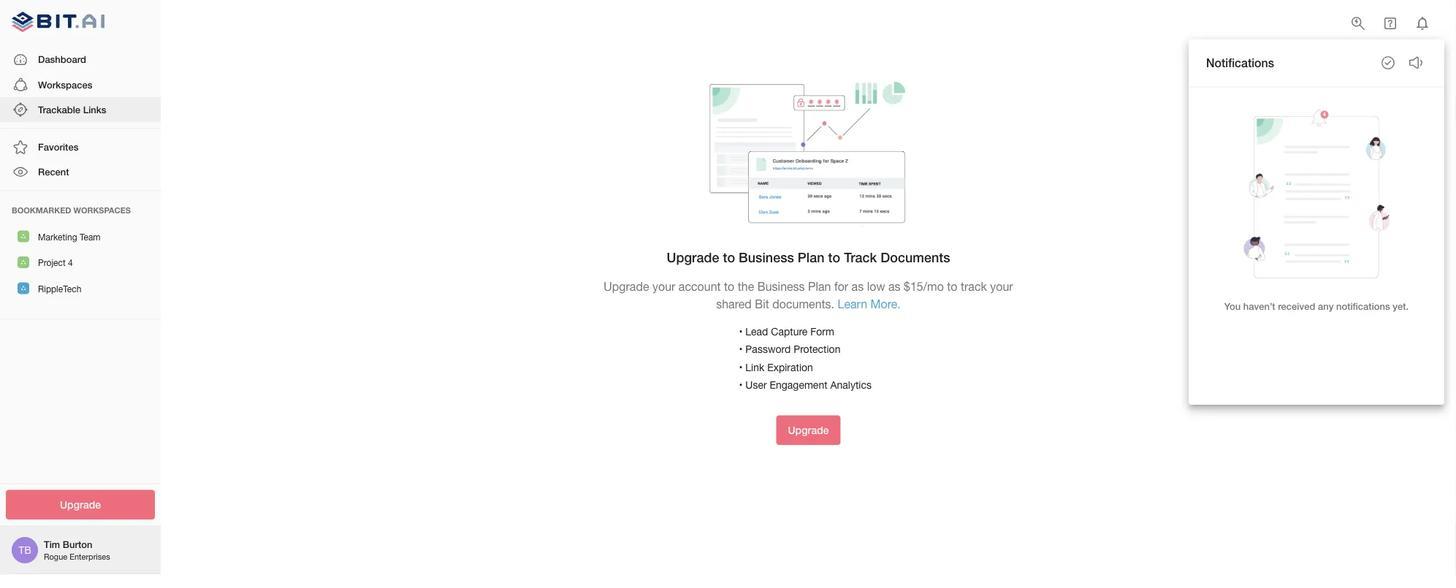 Task type: locate. For each thing, give the bounding box(es) containing it.
your left account
[[653, 280, 676, 294]]

upgrade button down engagement
[[777, 416, 841, 445]]

you
[[1225, 300, 1241, 312]]

project 4 button
[[0, 249, 161, 275]]

for
[[835, 280, 849, 294]]

1 • from the top
[[739, 325, 743, 337]]

track
[[961, 280, 987, 294]]

• lead capture form • password protection • link expiration • user engagement analytics
[[739, 325, 872, 391]]

team
[[80, 232, 101, 242]]

2 as from the left
[[889, 280, 901, 294]]

0 vertical spatial upgrade button
[[777, 416, 841, 445]]

marketing team button
[[0, 223, 161, 249]]

• left link
[[739, 361, 743, 373]]

upgrade your account to the business plan for as low as $15/mo to track your shared bit documents.
[[604, 280, 1014, 311]]

plan
[[798, 250, 825, 265], [809, 280, 832, 294]]

business
[[739, 250, 794, 265], [758, 280, 805, 294]]

0 horizontal spatial as
[[852, 280, 864, 294]]

expiration
[[768, 361, 814, 373]]

your right track
[[991, 280, 1014, 294]]

to
[[723, 250, 735, 265], [829, 250, 841, 265], [724, 280, 735, 294], [948, 280, 958, 294]]

as right low
[[889, 280, 901, 294]]

0 horizontal spatial your
[[653, 280, 676, 294]]

dashboard button
[[0, 47, 161, 72]]

plan up the upgrade your account to the business plan for as low as $15/mo to track your shared bit documents.
[[798, 250, 825, 265]]

the
[[738, 280, 755, 294]]

recent button
[[0, 160, 161, 185]]

documents
[[881, 250, 951, 265]]

as
[[852, 280, 864, 294], [889, 280, 901, 294]]

analytics
[[831, 379, 872, 391]]

•
[[739, 325, 743, 337], [739, 343, 743, 355], [739, 361, 743, 373], [739, 379, 743, 391]]

enterprises
[[70, 552, 110, 562]]

dashboard
[[38, 54, 86, 65]]

rippletech
[[38, 284, 81, 294]]

bookmarked
[[12, 205, 71, 215]]

more.
[[871, 297, 901, 311]]

capture
[[771, 325, 808, 337]]

bookmarked workspaces
[[12, 205, 131, 215]]

1 your from the left
[[653, 280, 676, 294]]

shared
[[717, 297, 752, 311]]

• left lead
[[739, 325, 743, 337]]

1 horizontal spatial your
[[991, 280, 1014, 294]]

1 vertical spatial upgrade button
[[6, 490, 155, 520]]

engagement
[[770, 379, 828, 391]]

upgrade button
[[777, 416, 841, 445], [6, 490, 155, 520]]

• left password
[[739, 343, 743, 355]]

user
[[746, 379, 767, 391]]

tim
[[44, 539, 60, 550]]

your
[[653, 280, 676, 294], [991, 280, 1014, 294]]

business up bit
[[758, 280, 805, 294]]

trackable
[[38, 104, 80, 115]]

upgrade button up "burton"
[[6, 490, 155, 520]]

favorites
[[38, 141, 79, 153]]

workspaces
[[73, 205, 131, 215]]

• left user
[[739, 379, 743, 391]]

1 vertical spatial business
[[758, 280, 805, 294]]

2 your from the left
[[991, 280, 1014, 294]]

0 horizontal spatial upgrade button
[[6, 490, 155, 520]]

protection
[[794, 343, 841, 355]]

1 vertical spatial plan
[[809, 280, 832, 294]]

haven't
[[1244, 300, 1276, 312]]

upgrade
[[667, 250, 720, 265], [604, 280, 650, 294], [788, 424, 829, 437], [60, 499, 101, 511]]

project
[[38, 258, 66, 268]]

business up the
[[739, 250, 794, 265]]

plan left the for
[[809, 280, 832, 294]]

documents.
[[773, 297, 835, 311]]

as right the for
[[852, 280, 864, 294]]

1 horizontal spatial as
[[889, 280, 901, 294]]



Task type: describe. For each thing, give the bounding box(es) containing it.
any
[[1319, 300, 1334, 312]]

workspaces
[[38, 79, 92, 90]]

4
[[68, 258, 73, 268]]

1 as from the left
[[852, 280, 864, 294]]

plan inside the upgrade your account to the business plan for as low as $15/mo to track your shared bit documents.
[[809, 280, 832, 294]]

received
[[1279, 300, 1316, 312]]

you haven't received any notifications yet.
[[1225, 300, 1410, 312]]

form
[[811, 325, 835, 337]]

links
[[83, 104, 106, 115]]

notifications
[[1207, 56, 1275, 70]]

marketing
[[38, 232, 77, 242]]

account
[[679, 280, 721, 294]]

recent
[[38, 166, 69, 178]]

notifications
[[1337, 300, 1391, 312]]

link
[[746, 361, 765, 373]]

4 • from the top
[[739, 379, 743, 391]]

burton
[[63, 539, 92, 550]]

upgrade to business plan to track documents
[[667, 250, 951, 265]]

low
[[867, 280, 886, 294]]

workspaces button
[[0, 72, 161, 97]]

learn more.
[[838, 297, 901, 311]]

1 horizontal spatial upgrade button
[[777, 416, 841, 445]]

learn more. link
[[838, 297, 901, 311]]

0 vertical spatial business
[[739, 250, 794, 265]]

rippletech button
[[0, 275, 161, 301]]

favorites button
[[0, 135, 161, 160]]

lead
[[746, 325, 769, 337]]

learn
[[838, 297, 868, 311]]

yet.
[[1394, 300, 1410, 312]]

rogue
[[44, 552, 67, 562]]

2 • from the top
[[739, 343, 743, 355]]

business inside the upgrade your account to the business plan for as low as $15/mo to track your shared bit documents.
[[758, 280, 805, 294]]

trackable links
[[38, 104, 106, 115]]

tb
[[18, 544, 31, 556]]

3 • from the top
[[739, 361, 743, 373]]

upgrade inside the upgrade your account to the business plan for as low as $15/mo to track your shared bit documents.
[[604, 280, 650, 294]]

password
[[746, 343, 791, 355]]

$15/mo
[[904, 280, 944, 294]]

0 vertical spatial plan
[[798, 250, 825, 265]]

bit
[[755, 297, 770, 311]]

track
[[844, 250, 877, 265]]

tim burton rogue enterprises
[[44, 539, 110, 562]]

trackable links button
[[0, 97, 161, 122]]

marketing team
[[38, 232, 101, 242]]

project 4
[[38, 258, 73, 268]]



Task type: vqa. For each thing, say whether or not it's contained in the screenshot.
'the'
yes



